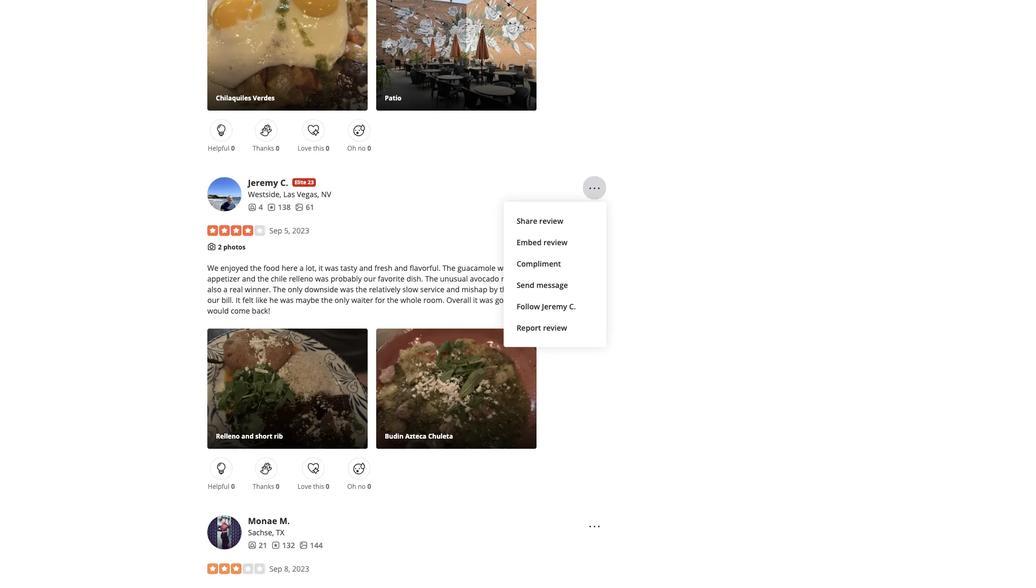 Task type: locate. For each thing, give the bounding box(es) containing it.
las
[[283, 189, 295, 199]]

0 vertical spatial oh no 0
[[347, 144, 371, 153]]

good
[[495, 295, 513, 305]]

friends element down westside,
[[248, 202, 263, 212]]

the up the service
[[425, 273, 438, 283]]

1 vertical spatial it
[[473, 295, 478, 305]]

elite 23 link
[[292, 178, 316, 187]]

helpful 0 up photo of monae m.
[[208, 482, 235, 491]]

0 horizontal spatial only
[[288, 284, 303, 294]]

only
[[288, 284, 303, 294], [335, 295, 349, 305]]

friends element containing 21
[[248, 540, 267, 551]]

report review
[[517, 323, 567, 333]]

0 vertical spatial love
[[298, 144, 312, 153]]

2 thanks from the top
[[253, 482, 274, 491]]

jeremy
[[248, 177, 278, 188], [542, 301, 567, 312]]

report review button
[[512, 317, 598, 339]]

this
[[313, 144, 324, 153], [313, 482, 324, 491]]

1 horizontal spatial our
[[364, 273, 376, 283]]

waiter
[[513, 284, 535, 294], [351, 295, 373, 305]]

a left lot,
[[300, 263, 304, 273]]

0 vertical spatial sep
[[269, 226, 282, 236]]

photos element for monae m.
[[299, 540, 323, 551]]

16 friends v2 image
[[248, 203, 257, 212], [248, 541, 257, 550]]

thanks 0 up "jeremy c."
[[253, 144, 279, 153]]

oh
[[347, 144, 356, 153], [347, 482, 356, 491]]

no
[[358, 144, 366, 153], [358, 482, 366, 491]]

the up good
[[500, 284, 511, 294]]

1 vertical spatial helpful 0
[[208, 482, 235, 491]]

helpful up photo of monae m.
[[208, 482, 229, 491]]

1 vertical spatial 2023
[[292, 564, 309, 574]]

the right for
[[387, 295, 399, 305]]

2 helpful 0 from the top
[[208, 482, 235, 491]]

2 vertical spatial review
[[543, 323, 567, 333]]

1 vertical spatial review
[[544, 237, 568, 247]]

probably
[[331, 273, 362, 283]]

our down the also at the left of the page
[[207, 295, 220, 305]]

2023 for jeremy c.
[[292, 226, 309, 236]]

menu
[[504, 202, 606, 347]]

review for embed review
[[544, 237, 568, 247]]

2 sep from the top
[[269, 564, 282, 574]]

was down by
[[480, 295, 493, 305]]

1 horizontal spatial c.
[[569, 301, 576, 312]]

friends element down sachse,
[[248, 540, 267, 551]]

chile
[[271, 273, 287, 283]]

0 vertical spatial 16 photos v2 image
[[295, 203, 304, 212]]

0 horizontal spatial a
[[223, 284, 228, 294]]

thanks up "jeremy c."
[[253, 144, 274, 153]]

it down the 'mishap'
[[473, 295, 478, 305]]

was right the he
[[280, 295, 294, 305]]

was
[[325, 263, 339, 273], [497, 263, 511, 273], [315, 273, 329, 283], [537, 273, 551, 283], [340, 284, 354, 294], [280, 295, 294, 305], [480, 295, 493, 305]]

helpful up 'photo of jeremy c.'
[[208, 144, 229, 153]]

flavorful.
[[410, 263, 441, 273]]

maybe
[[296, 295, 319, 305]]

2 this from the top
[[313, 482, 324, 491]]

felt
[[242, 295, 254, 305]]

love this 0
[[298, 144, 329, 153], [298, 482, 329, 491]]

menu image
[[588, 182, 601, 195]]

only down probably
[[335, 295, 349, 305]]

16 friends v2 image for monae m.
[[248, 541, 257, 550]]

review down follow jeremy c. button
[[543, 323, 567, 333]]

and down unusual
[[446, 284, 460, 294]]

1 horizontal spatial the
[[425, 273, 438, 283]]

0 vertical spatial helpful
[[208, 144, 229, 153]]

1 vertical spatial sep
[[269, 564, 282, 574]]

0 horizontal spatial jeremy
[[248, 177, 278, 188]]

0 vertical spatial 2023
[[292, 226, 309, 236]]

16 review v2 image right 4 on the top of page
[[267, 203, 276, 212]]

23
[[308, 179, 314, 186]]

2 16 friends v2 image from the top
[[248, 541, 257, 550]]

review
[[539, 216, 563, 226], [544, 237, 568, 247], [543, 323, 567, 333]]

send message button
[[512, 274, 598, 296]]

only down the relleno
[[288, 284, 303, 294]]

0 vertical spatial no
[[358, 144, 366, 153]]

sep for monae m.
[[269, 564, 282, 574]]

1 vertical spatial 16 review v2 image
[[271, 541, 280, 550]]

0 vertical spatial it
[[319, 263, 323, 273]]

1 vertical spatial oh
[[347, 482, 356, 491]]

waiter down margarita
[[513, 284, 535, 294]]

photos element right the 132
[[299, 540, 323, 551]]

0 horizontal spatial waiter
[[351, 295, 373, 305]]

2 horizontal spatial a
[[513, 263, 517, 273]]

1 vertical spatial reviews element
[[271, 540, 295, 551]]

2 vertical spatial the
[[273, 284, 286, 294]]

1 vertical spatial thanks
[[253, 482, 274, 491]]

1 vertical spatial no
[[358, 482, 366, 491]]

favorite
[[378, 273, 405, 283]]

send
[[517, 280, 534, 290]]

review up compliment "button"
[[544, 237, 568, 247]]

photos
[[223, 242, 246, 251]]

1 vertical spatial oh no 0
[[347, 482, 371, 491]]

0 vertical spatial the
[[443, 263, 455, 273]]

helpful 0 up 'photo of jeremy c.'
[[208, 144, 235, 153]]

1 vertical spatial jeremy
[[542, 301, 567, 312]]

jeremy up westside,
[[248, 177, 278, 188]]

16 photos v2 image left '61'
[[295, 203, 304, 212]]

0 horizontal spatial our
[[207, 295, 220, 305]]

overall
[[446, 295, 471, 305]]

here
[[282, 263, 298, 273]]

1 vertical spatial love
[[298, 482, 312, 491]]

0 vertical spatial photos element
[[295, 202, 314, 212]]

sep
[[269, 226, 282, 236], [269, 564, 282, 574]]

photos element for jeremy c.
[[295, 202, 314, 212]]

reviews element for monae m.
[[271, 540, 295, 551]]

it
[[319, 263, 323, 273], [473, 295, 478, 305]]

it
[[236, 295, 240, 305]]

waiter left for
[[351, 295, 373, 305]]

1 this from the top
[[313, 144, 324, 153]]

0 vertical spatial helpful 0
[[208, 144, 235, 153]]

food
[[263, 263, 280, 273]]

the down chile
[[273, 284, 286, 294]]

monae
[[248, 515, 277, 526]]

16 friends v2 image left 4 on the top of page
[[248, 203, 257, 212]]

8,
[[284, 564, 290, 574]]

review for report review
[[543, 323, 567, 333]]

thanks
[[253, 144, 274, 153], [253, 482, 274, 491]]

photos element containing 144
[[299, 540, 323, 551]]

1 helpful 0 from the top
[[208, 144, 235, 153]]

friends element containing 4
[[248, 202, 263, 212]]

1 vertical spatial this
[[313, 482, 324, 491]]

review for share review
[[539, 216, 563, 226]]

thanks up the monae
[[253, 482, 274, 491]]

2 friends element from the top
[[248, 540, 267, 551]]

mishap
[[462, 284, 487, 294]]

61
[[306, 202, 314, 212]]

fresh
[[374, 263, 392, 273]]

1 horizontal spatial waiter
[[513, 284, 535, 294]]

the
[[250, 263, 262, 273], [257, 273, 269, 283], [356, 284, 367, 294], [500, 284, 511, 294], [321, 295, 333, 305], [387, 295, 399, 305]]

c.
[[280, 177, 288, 188], [569, 301, 576, 312]]

1 horizontal spatial jeremy
[[542, 301, 567, 312]]

1 vertical spatial thanks 0
[[253, 482, 279, 491]]

1 vertical spatial friends element
[[248, 540, 267, 551]]

1 vertical spatial waiter
[[351, 295, 373, 305]]

a
[[300, 263, 304, 273], [513, 263, 517, 273], [223, 284, 228, 294]]

1 vertical spatial 16 friends v2 image
[[248, 541, 257, 550]]

16 photos v2 image
[[295, 203, 304, 212], [299, 541, 308, 550]]

0 horizontal spatial the
[[273, 284, 286, 294]]

photos element
[[295, 202, 314, 212], [299, 540, 323, 551]]

our
[[364, 273, 376, 283], [207, 295, 220, 305]]

1 thanks 0 from the top
[[253, 144, 279, 153]]

follow
[[517, 301, 540, 312]]

embed
[[517, 237, 542, 247]]

2 oh no 0 from the top
[[347, 482, 371, 491]]

sep 5, 2023
[[269, 226, 309, 236]]

0 vertical spatial reviews element
[[267, 202, 291, 212]]

it right lot,
[[319, 263, 323, 273]]

menu image
[[588, 520, 601, 533]]

thanks 0 up the monae m. link
[[253, 482, 279, 491]]

1 horizontal spatial a
[[300, 263, 304, 273]]

1 oh no 0 from the top
[[347, 144, 371, 153]]

2023 for monae m.
[[292, 564, 309, 574]]

0 vertical spatial friends element
[[248, 202, 263, 212]]

sep left 8,
[[269, 564, 282, 574]]

we enjoyed the food here a lot, it was tasty and fresh and flavorful. the guacamole was a delicious appetizer and the chile relleno was probably our favorite dish. the unusual avocado margarita was also a real winner. the only downside was the relatively slow service and mishap by the waiter with our bill. it felt like he was maybe the only waiter for the whole room. overall it was good and we would come back!
[[207, 263, 552, 316]]

reviews element down 'las'
[[267, 202, 291, 212]]

1 vertical spatial our
[[207, 295, 220, 305]]

appetizer
[[207, 273, 240, 283]]

1 2023 from the top
[[292, 226, 309, 236]]

16 review v2 image left the 132
[[271, 541, 280, 550]]

1 sep from the top
[[269, 226, 282, 236]]

16 review v2 image for jeremy c.
[[267, 203, 276, 212]]

relleno
[[289, 273, 313, 283]]

downside
[[304, 284, 338, 294]]

sep left 5,
[[269, 226, 282, 236]]

helpful 0
[[208, 144, 235, 153], [208, 482, 235, 491]]

and up the winner.
[[242, 273, 255, 283]]

and right tasty at the top of the page
[[359, 263, 373, 273]]

friends element for jeremy c.
[[248, 202, 263, 212]]

1 friends element from the top
[[248, 202, 263, 212]]

16 friends v2 image left '21'
[[248, 541, 257, 550]]

2 oh from the top
[[347, 482, 356, 491]]

1 vertical spatial photos element
[[299, 540, 323, 551]]

(0 reactions) element
[[231, 144, 235, 153], [276, 144, 279, 153], [326, 144, 329, 153], [367, 144, 371, 153], [231, 482, 235, 491], [276, 482, 279, 491], [326, 482, 329, 491], [367, 482, 371, 491]]

1 vertical spatial c.
[[569, 301, 576, 312]]

0 vertical spatial oh
[[347, 144, 356, 153]]

whole
[[400, 295, 421, 305]]

a up margarita
[[513, 263, 517, 273]]

0 vertical spatial our
[[364, 273, 376, 283]]

c. up 'las'
[[280, 177, 288, 188]]

helpful
[[208, 144, 229, 153], [208, 482, 229, 491]]

1 vertical spatial helpful
[[208, 482, 229, 491]]

16 photos v2 image left 144
[[299, 541, 308, 550]]

0
[[231, 144, 235, 153], [276, 144, 279, 153], [326, 144, 329, 153], [367, 144, 371, 153], [231, 482, 235, 491], [276, 482, 279, 491], [326, 482, 329, 491], [367, 482, 371, 491]]

c. down send message button
[[569, 301, 576, 312]]

16 review v2 image
[[267, 203, 276, 212], [271, 541, 280, 550]]

our down fresh
[[364, 273, 376, 283]]

2 no from the top
[[358, 482, 366, 491]]

1 love this 0 from the top
[[298, 144, 329, 153]]

16 friends v2 image for jeremy c.
[[248, 203, 257, 212]]

0 horizontal spatial c.
[[280, 177, 288, 188]]

photos element containing 61
[[295, 202, 314, 212]]

2 2023 from the top
[[292, 564, 309, 574]]

the up unusual
[[443, 263, 455, 273]]

0 horizontal spatial it
[[319, 263, 323, 273]]

review up embed review button
[[539, 216, 563, 226]]

reviews element down "tx"
[[271, 540, 295, 551]]

the down downside
[[321, 295, 333, 305]]

0 vertical spatial love this 0
[[298, 144, 329, 153]]

3 star rating image
[[207, 563, 265, 574]]

1 vertical spatial love this 0
[[298, 482, 329, 491]]

a left "real"
[[223, 284, 228, 294]]

2023
[[292, 226, 309, 236], [292, 564, 309, 574]]

jeremy c. link
[[248, 177, 288, 188]]

was up downside
[[315, 273, 329, 283]]

2 helpful from the top
[[208, 482, 229, 491]]

photo of monae m. image
[[207, 515, 242, 550]]

share review button
[[512, 210, 598, 232]]

0 vertical spatial thanks 0
[[253, 144, 279, 153]]

0 vertical spatial 16 friends v2 image
[[248, 203, 257, 212]]

1 vertical spatial 16 photos v2 image
[[299, 541, 308, 550]]

reviews element
[[267, 202, 291, 212], [271, 540, 295, 551]]

0 vertical spatial thanks
[[253, 144, 274, 153]]

1 vertical spatial only
[[335, 295, 349, 305]]

1 16 friends v2 image from the top
[[248, 203, 257, 212]]

and
[[359, 263, 373, 273], [394, 263, 408, 273], [242, 273, 255, 283], [446, 284, 460, 294], [515, 295, 528, 305]]

0 vertical spatial review
[[539, 216, 563, 226]]

photos element down vegas,
[[295, 202, 314, 212]]

0 vertical spatial waiter
[[513, 284, 535, 294]]

lot,
[[306, 263, 317, 273]]

2023 right 8,
[[292, 564, 309, 574]]

reviews element containing 138
[[267, 202, 291, 212]]

16 camera v2 image
[[207, 242, 216, 251]]

2 photos
[[218, 242, 246, 251]]

1 horizontal spatial only
[[335, 295, 349, 305]]

2023 right 5,
[[292, 226, 309, 236]]

0 vertical spatial this
[[313, 144, 324, 153]]

the
[[443, 263, 455, 273], [425, 273, 438, 283], [273, 284, 286, 294]]

2
[[218, 242, 222, 251]]

menu containing share review
[[504, 202, 606, 347]]

1 horizontal spatial it
[[473, 295, 478, 305]]

0 vertical spatial 16 review v2 image
[[267, 203, 276, 212]]

friends element
[[248, 202, 263, 212], [248, 540, 267, 551]]

jeremy down with
[[542, 301, 567, 312]]

reviews element containing 132
[[271, 540, 295, 551]]



Task type: describe. For each thing, give the bounding box(es) containing it.
follow jeremy c. button
[[512, 296, 598, 317]]

2 photos link
[[218, 242, 246, 251]]

and up favorite
[[394, 263, 408, 273]]

we
[[530, 295, 540, 305]]

message
[[536, 280, 568, 290]]

elite
[[295, 179, 306, 186]]

room.
[[423, 295, 444, 305]]

21
[[259, 540, 267, 550]]

unusual
[[440, 273, 468, 283]]

tx
[[276, 527, 284, 538]]

c. inside button
[[569, 301, 576, 312]]

2 love from the top
[[298, 482, 312, 491]]

with
[[537, 284, 552, 294]]

real
[[230, 284, 243, 294]]

would
[[207, 305, 229, 316]]

report
[[517, 323, 541, 333]]

138
[[278, 202, 291, 212]]

tasty
[[340, 263, 357, 273]]

was up with
[[537, 273, 551, 283]]

dish.
[[407, 273, 423, 283]]

4
[[259, 202, 263, 212]]

0 vertical spatial only
[[288, 284, 303, 294]]

photo of jeremy c. image
[[207, 177, 242, 211]]

the up the winner.
[[257, 273, 269, 283]]

4 star rating image
[[207, 225, 265, 236]]

enjoyed
[[220, 263, 248, 273]]

0 vertical spatial c.
[[280, 177, 288, 188]]

margarita
[[501, 273, 535, 283]]

guacamole
[[457, 263, 496, 273]]

friends element for monae m.
[[248, 540, 267, 551]]

144
[[310, 540, 323, 550]]

jeremy c.
[[248, 177, 288, 188]]

follow jeremy c.
[[517, 301, 576, 312]]

5,
[[284, 226, 290, 236]]

2 thanks 0 from the top
[[253, 482, 279, 491]]

send message
[[517, 280, 568, 290]]

delicious
[[519, 263, 550, 273]]

monae m. sachse, tx
[[248, 515, 290, 538]]

1 love from the top
[[298, 144, 312, 153]]

relatively
[[369, 284, 400, 294]]

sachse,
[[248, 527, 274, 538]]

132
[[282, 540, 295, 550]]

16 photos v2 image for monae m.
[[299, 541, 308, 550]]

embed review button
[[512, 232, 598, 253]]

16 review v2 image for monae m.
[[271, 541, 280, 550]]

slow
[[402, 284, 418, 294]]

he
[[269, 295, 278, 305]]

jeremy inside button
[[542, 301, 567, 312]]

m.
[[279, 515, 290, 526]]

winner.
[[245, 284, 271, 294]]

bill.
[[221, 295, 234, 305]]

back!
[[252, 305, 270, 316]]

also
[[207, 284, 221, 294]]

2 love this 0 from the top
[[298, 482, 329, 491]]

2 horizontal spatial the
[[443, 263, 455, 273]]

1 thanks from the top
[[253, 144, 274, 153]]

share
[[517, 216, 537, 226]]

avocado
[[470, 273, 499, 283]]

reviews element for jeremy c.
[[267, 202, 291, 212]]

16 photos v2 image for jeremy c.
[[295, 203, 304, 212]]

1 oh from the top
[[347, 144, 356, 153]]

0 vertical spatial jeremy
[[248, 177, 278, 188]]

vegas,
[[297, 189, 319, 199]]

was up margarita
[[497, 263, 511, 273]]

1 helpful from the top
[[208, 144, 229, 153]]

the down probably
[[356, 284, 367, 294]]

by
[[489, 284, 498, 294]]

elite 23 westside, las vegas, nv
[[248, 179, 331, 199]]

westside,
[[248, 189, 281, 199]]

was down probably
[[340, 284, 354, 294]]

the left food
[[250, 263, 262, 273]]

compliment
[[517, 259, 561, 269]]

embed review
[[517, 237, 568, 247]]

1 no from the top
[[358, 144, 366, 153]]

sep for jeremy c.
[[269, 226, 282, 236]]

nv
[[321, 189, 331, 199]]

service
[[420, 284, 444, 294]]

come
[[231, 305, 250, 316]]

we
[[207, 263, 218, 273]]

and left the we
[[515, 295, 528, 305]]

like
[[256, 295, 267, 305]]

monae m. link
[[248, 515, 290, 526]]

compliment button
[[512, 253, 598, 274]]

for
[[375, 295, 385, 305]]

1 vertical spatial the
[[425, 273, 438, 283]]

was left tasty at the top of the page
[[325, 263, 339, 273]]

share review
[[517, 216, 563, 226]]

sep 8, 2023
[[269, 564, 309, 574]]



Task type: vqa. For each thing, say whether or not it's contained in the screenshot.
0
yes



